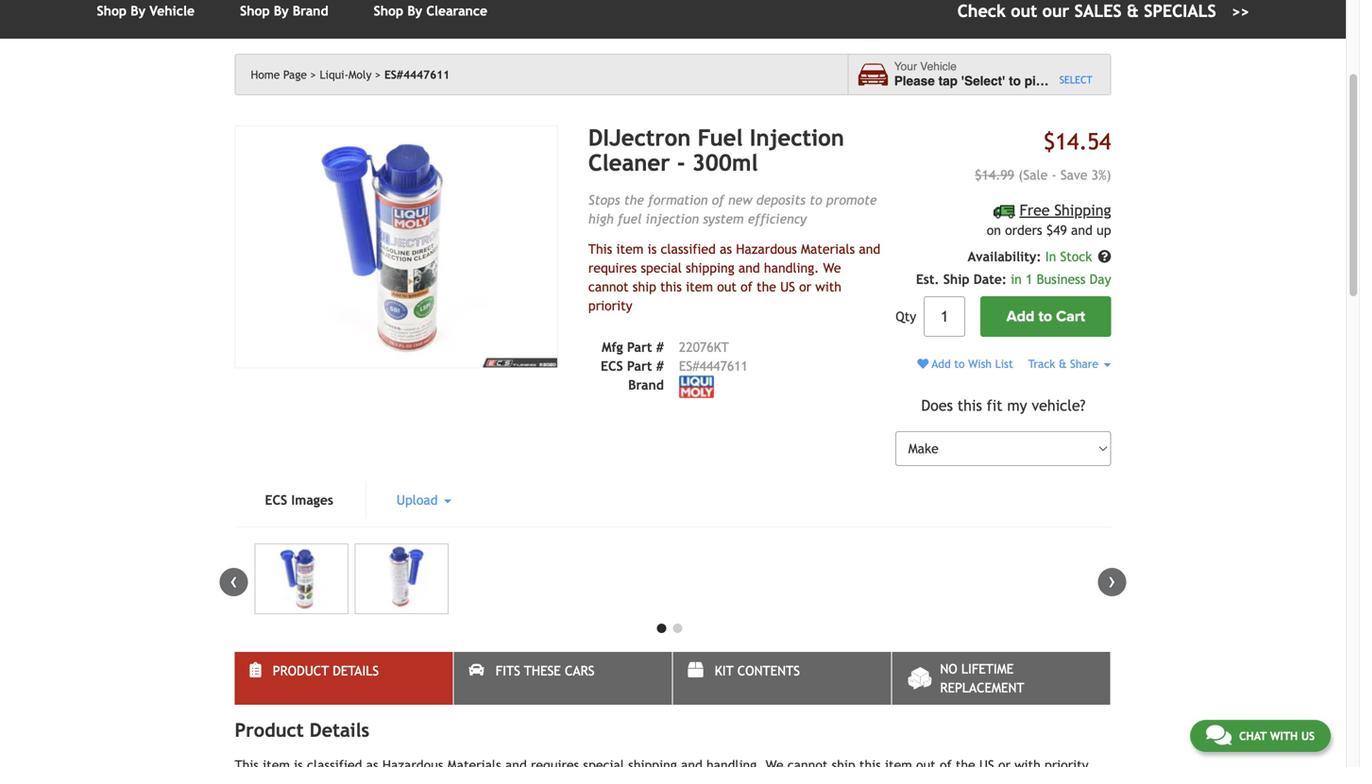 Task type: locate. For each thing, give the bounding box(es) containing it.
home page link
[[251, 68, 316, 81]]

1 vertical spatial brand
[[628, 378, 664, 393]]

part down mfg part #
[[627, 359, 652, 374]]

of inside stops the formation of new deposits to promote high fuel injection system efficiency
[[712, 193, 724, 208]]

1 vertical spatial item
[[686, 279, 713, 295]]

0 vertical spatial and
[[1071, 223, 1093, 238]]

shop by vehicle link
[[97, 3, 195, 18]]

brand inside es# 4447611 brand
[[628, 378, 664, 393]]

# inside 22076kt ecs part #
[[656, 359, 664, 374]]

on
[[987, 223, 1001, 238]]

select
[[1060, 74, 1093, 86]]

is
[[648, 242, 657, 257]]

add inside button
[[1007, 308, 1035, 326]]

1 vertical spatial part
[[627, 359, 652, 374]]

0 horizontal spatial ecs
[[265, 493, 287, 508]]

ecs images
[[265, 493, 333, 508]]

list
[[995, 358, 1013, 371]]

this
[[588, 242, 612, 257]]

0 vertical spatial &
[[1127, 1, 1139, 21]]

1 vertical spatial the
[[757, 279, 776, 295]]

2 by from the left
[[274, 3, 289, 18]]

0 horizontal spatial item
[[616, 242, 644, 257]]

with down we
[[815, 279, 842, 295]]

add right heart image
[[932, 358, 951, 371]]

we
[[823, 261, 841, 276]]

1 horizontal spatial this
[[958, 397, 982, 415]]

1 horizontal spatial vehicle
[[920, 60, 957, 73]]

tap
[[939, 74, 958, 88]]

3 by from the left
[[407, 3, 422, 18]]

ship
[[943, 272, 970, 287]]

2 vertical spatial and
[[739, 261, 760, 276]]

2 horizontal spatial by
[[407, 3, 422, 18]]

1 horizontal spatial item
[[686, 279, 713, 295]]

0 horizontal spatial add
[[932, 358, 951, 371]]

1 vertical spatial this
[[958, 397, 982, 415]]

comments image
[[1206, 725, 1232, 747]]

es#4447611
[[384, 68, 450, 81]]

by for brand
[[274, 3, 289, 18]]

1 horizontal spatial brand
[[628, 378, 664, 393]]

to inside button
[[1039, 308, 1052, 326]]

1 vertical spatial &
[[1059, 358, 1067, 371]]

0 horizontal spatial with
[[815, 279, 842, 295]]

& right sales
[[1127, 1, 1139, 21]]

heart image
[[917, 359, 929, 370]]

shop for shop by brand
[[240, 3, 270, 18]]

the inside stops the formation of new deposits to promote high fuel injection system efficiency
[[624, 193, 644, 208]]

shop by vehicle
[[97, 3, 195, 18]]

this left fit
[[958, 397, 982, 415]]

of
[[712, 193, 724, 208], [741, 279, 753, 295]]

-
[[677, 150, 685, 176], [1052, 167, 1057, 183]]

shop for shop by clearance
[[374, 3, 403, 18]]

of right the out
[[741, 279, 753, 295]]

est.
[[916, 272, 939, 287]]

1 horizontal spatial shop
[[240, 3, 270, 18]]

of inside this item is classified as hazardous materials and requires special shipping and handling. we cannot ship this item out of the us or with priority
[[741, 279, 753, 295]]

handling.
[[764, 261, 819, 276]]

brand for shop by brand
[[293, 3, 328, 18]]

1 horizontal spatial ecs
[[601, 359, 623, 374]]

1 horizontal spatial the
[[757, 279, 776, 295]]

- up 'formation'
[[677, 150, 685, 176]]

with inside chat with us link
[[1270, 730, 1298, 743]]

to left pick
[[1009, 74, 1021, 88]]

0 horizontal spatial brand
[[293, 3, 328, 18]]

this down the special
[[660, 279, 682, 295]]

with
[[815, 279, 842, 295], [1270, 730, 1298, 743]]

# left es#
[[656, 359, 664, 374]]

1 vertical spatial ecs
[[265, 493, 287, 508]]

vehicle
[[150, 3, 195, 18], [920, 60, 957, 73]]

dijectron fuel injection cleaner - 300ml
[[588, 125, 844, 176]]

1 # from the top
[[656, 340, 664, 355]]

es#
[[679, 359, 699, 374]]

add for add to wish list
[[932, 358, 951, 371]]

ecs down mfg on the top left of the page
[[601, 359, 623, 374]]

0 vertical spatial this
[[660, 279, 682, 295]]

deposits
[[756, 193, 806, 208]]

1 shop from the left
[[97, 3, 127, 18]]

brand down 22076kt ecs part #
[[628, 378, 664, 393]]

the
[[624, 193, 644, 208], [757, 279, 776, 295]]

1 horizontal spatial with
[[1270, 730, 1298, 743]]

track
[[1028, 358, 1055, 371]]

1
[[1026, 272, 1033, 287]]

›
[[1109, 569, 1116, 594]]

upload
[[397, 493, 442, 508]]

add down in
[[1007, 308, 1035, 326]]

2 shop from the left
[[240, 3, 270, 18]]

3%)
[[1092, 167, 1111, 183]]

liqui-moly link
[[320, 68, 381, 81]]

& right track
[[1059, 358, 1067, 371]]

with left the us in the right bottom of the page
[[1270, 730, 1298, 743]]

1 by from the left
[[131, 3, 146, 18]]

shipping
[[686, 261, 735, 276]]

the left 'us' at right
[[757, 279, 776, 295]]

1 horizontal spatial of
[[741, 279, 753, 295]]

› link
[[1098, 569, 1126, 597]]

‹
[[230, 569, 238, 594]]

brand up page
[[293, 3, 328, 18]]

fit
[[987, 397, 1003, 415]]

0 horizontal spatial vehicle
[[150, 3, 195, 18]]

us
[[1301, 730, 1315, 743]]

shop
[[97, 3, 127, 18], [240, 3, 270, 18], [374, 3, 403, 18]]

1 part from the top
[[627, 340, 652, 355]]

product details
[[273, 664, 379, 679], [235, 720, 369, 742]]

materials
[[801, 242, 855, 257]]

1 horizontal spatial by
[[274, 3, 289, 18]]

item down shipping
[[686, 279, 713, 295]]

1 vertical spatial details
[[310, 720, 369, 742]]

to right deposits
[[810, 193, 822, 208]]

#
[[656, 340, 664, 355], [656, 359, 664, 374]]

chat
[[1239, 730, 1267, 743]]

0 vertical spatial brand
[[293, 3, 328, 18]]

ship
[[633, 279, 656, 295]]

to left cart
[[1039, 308, 1052, 326]]

1 horizontal spatial -
[[1052, 167, 1057, 183]]

1 vertical spatial add
[[932, 358, 951, 371]]

qty
[[896, 310, 916, 325]]

part inside 22076kt ecs part #
[[627, 359, 652, 374]]

kit contents
[[715, 664, 800, 679]]

0 horizontal spatial shop
[[97, 3, 127, 18]]

0 horizontal spatial &
[[1059, 358, 1067, 371]]

2 horizontal spatial shop
[[374, 3, 403, 18]]

add to cart button
[[981, 297, 1111, 337]]

# up es# 4447611 brand
[[656, 340, 664, 355]]

1 vertical spatial #
[[656, 359, 664, 374]]

- left save
[[1052, 167, 1057, 183]]

free shipping on orders $49 and up
[[987, 201, 1111, 238]]

0 vertical spatial ecs
[[601, 359, 623, 374]]

22076kt ecs part #
[[601, 340, 729, 374]]

0 vertical spatial vehicle
[[150, 3, 195, 18]]

0 horizontal spatial and
[[739, 261, 760, 276]]

1 horizontal spatial and
[[859, 242, 881, 257]]

2 part from the top
[[627, 359, 652, 374]]

brand
[[293, 3, 328, 18], [628, 378, 664, 393]]

es#4447611 - 22076kt - dijectron fuel injection cleaner - 300ml - stops the formation of new deposits to promote high fuel injection system efficiency - liqui-moly - audi bmw volkswagen mercedes benz mini porsche image
[[235, 126, 558, 369], [255, 544, 348, 615], [355, 544, 449, 615]]

and
[[1071, 223, 1093, 238], [859, 242, 881, 257], [739, 261, 760, 276]]

add to wish list
[[929, 358, 1013, 371]]

sales
[[1075, 1, 1122, 21]]

item
[[616, 242, 644, 257], [686, 279, 713, 295]]

lifetime
[[962, 662, 1014, 677]]

1 vertical spatial of
[[741, 279, 753, 295]]

part right mfg on the top left of the page
[[627, 340, 652, 355]]

liqui-moly
[[320, 68, 372, 81]]

4447611
[[699, 359, 748, 374]]

of up 'system'
[[712, 193, 724, 208]]

&
[[1127, 1, 1139, 21], [1059, 358, 1067, 371]]

brand for es# 4447611 brand
[[628, 378, 664, 393]]

ecs left images at bottom left
[[265, 493, 287, 508]]

and right materials
[[859, 242, 881, 257]]

0 horizontal spatial by
[[131, 3, 146, 18]]

None text field
[[924, 297, 966, 337]]

up
[[1097, 223, 1111, 238]]

1 horizontal spatial add
[[1007, 308, 1035, 326]]

to left wish
[[954, 358, 965, 371]]

2 horizontal spatial and
[[1071, 223, 1093, 238]]

the inside this item is classified as hazardous materials and requires special shipping and handling. we cannot ship this item out of the us or with priority
[[757, 279, 776, 295]]

shop by brand link
[[240, 3, 328, 18]]

0 vertical spatial add
[[1007, 308, 1035, 326]]

to inside stops the formation of new deposits to promote high fuel injection system efficiency
[[810, 193, 822, 208]]

1 vertical spatial vehicle
[[920, 60, 957, 73]]

1 vertical spatial and
[[859, 242, 881, 257]]

with inside this item is classified as hazardous materials and requires special shipping and handling. we cannot ship this item out of the us or with priority
[[815, 279, 842, 295]]

0 vertical spatial of
[[712, 193, 724, 208]]

0 vertical spatial #
[[656, 340, 664, 355]]

vehicle?
[[1032, 397, 1086, 415]]

and down the hazardous
[[739, 261, 760, 276]]

1 vertical spatial with
[[1270, 730, 1298, 743]]

item left is
[[616, 242, 644, 257]]

the up the fuel
[[624, 193, 644, 208]]

2 # from the top
[[656, 359, 664, 374]]

to inside "your vehicle please tap 'select' to pick a vehicle"
[[1009, 74, 1021, 88]]

please
[[894, 74, 935, 88]]

this item is classified as hazardous materials and requires special shipping and handling. we cannot ship this item out of the us or with priority
[[588, 242, 881, 313]]

dijectron
[[588, 125, 691, 151]]

0 horizontal spatial this
[[660, 279, 682, 295]]

and down shipping
[[1071, 223, 1093, 238]]

promote
[[826, 193, 877, 208]]

0 vertical spatial part
[[627, 340, 652, 355]]

0 vertical spatial the
[[624, 193, 644, 208]]

1 horizontal spatial &
[[1127, 1, 1139, 21]]

0 horizontal spatial -
[[677, 150, 685, 176]]

0 horizontal spatial the
[[624, 193, 644, 208]]

to
[[1009, 74, 1021, 88], [810, 193, 822, 208], [1039, 308, 1052, 326], [954, 358, 965, 371]]

share
[[1070, 358, 1099, 371]]

3 shop from the left
[[374, 3, 403, 18]]

0 vertical spatial with
[[815, 279, 842, 295]]

0 horizontal spatial of
[[712, 193, 724, 208]]



Task type: describe. For each thing, give the bounding box(es) containing it.
'select'
[[961, 74, 1005, 88]]

vehicle inside "your vehicle please tap 'select' to pick a vehicle"
[[920, 60, 957, 73]]

home
[[251, 68, 280, 81]]

track & share button
[[1028, 358, 1111, 371]]

moly
[[349, 68, 372, 81]]

sales & specials link
[[958, 0, 1249, 24]]

clearance
[[426, 3, 487, 18]]

liqui moly image
[[679, 376, 714, 398]]

availability:
[[968, 250, 1041, 265]]

injection
[[646, 211, 699, 227]]

no
[[940, 662, 958, 677]]

replacement
[[940, 681, 1024, 696]]

no lifetime replacement
[[940, 662, 1024, 696]]

0 vertical spatial item
[[616, 242, 644, 257]]

and inside the free shipping on orders $49 and up
[[1071, 223, 1093, 238]]

orders
[[1005, 223, 1042, 238]]

home page
[[251, 68, 307, 81]]

chat with us
[[1239, 730, 1315, 743]]

0 vertical spatial product details
[[273, 664, 379, 679]]

cannot
[[588, 279, 629, 295]]

0 vertical spatial details
[[333, 664, 379, 679]]

cleaner
[[588, 150, 670, 176]]

special
[[641, 261, 682, 276]]

$14.99 (sale - save 3%)
[[975, 167, 1111, 183]]

requires
[[588, 261, 637, 276]]

& for sales
[[1127, 1, 1139, 21]]

1 vertical spatial product
[[235, 720, 304, 742]]

cart
[[1056, 308, 1085, 326]]

kit
[[715, 664, 734, 679]]

free shipping image
[[994, 206, 1016, 219]]

shop by clearance link
[[374, 3, 487, 18]]

out
[[717, 279, 737, 295]]

shop for shop by vehicle
[[97, 3, 127, 18]]

save
[[1061, 167, 1088, 183]]

300ml
[[692, 150, 758, 176]]

wish
[[968, 358, 992, 371]]

add to cart
[[1007, 308, 1085, 326]]

14.54
[[1055, 128, 1111, 155]]

pick
[[1025, 74, 1050, 88]]

add for add to cart
[[1007, 308, 1035, 326]]

by for clearance
[[407, 3, 422, 18]]

chat with us link
[[1190, 721, 1331, 753]]

or
[[799, 279, 812, 295]]

ecs inside 22076kt ecs part #
[[601, 359, 623, 374]]

fits these cars link
[[454, 653, 672, 706]]

stops the formation of new deposits to promote high fuel injection system efficiency
[[588, 193, 877, 227]]

select link
[[1060, 73, 1093, 88]]

0 vertical spatial product
[[273, 664, 329, 679]]

fuel
[[618, 211, 642, 227]]

product details link
[[235, 653, 453, 706]]

injection
[[750, 125, 844, 151]]

high
[[588, 211, 614, 227]]

no lifetime replacement link
[[892, 653, 1110, 706]]

kit contents link
[[673, 653, 891, 706]]

your vehicle please tap 'select' to pick a vehicle
[[894, 60, 1108, 88]]

& for track
[[1059, 358, 1067, 371]]

fuel
[[698, 125, 743, 151]]

stops
[[588, 193, 620, 208]]

‹ link
[[220, 569, 248, 597]]

track & share
[[1028, 358, 1102, 371]]

specials
[[1144, 1, 1216, 21]]

date:
[[974, 272, 1007, 287]]

sales & specials
[[1075, 1, 1216, 21]]

es# 4447611 brand
[[628, 359, 748, 393]]

- inside the dijectron fuel injection cleaner - 300ml
[[677, 150, 685, 176]]

a
[[1054, 74, 1061, 88]]

these
[[524, 664, 561, 679]]

$49
[[1046, 223, 1067, 238]]

by for vehicle
[[131, 3, 146, 18]]

formation
[[648, 193, 708, 208]]

liqui-
[[320, 68, 349, 81]]

system
[[703, 211, 744, 227]]

day
[[1090, 272, 1111, 287]]

(sale
[[1019, 167, 1048, 183]]

does
[[921, 397, 953, 415]]

22076kt
[[679, 340, 729, 355]]

vehicle
[[1065, 74, 1108, 88]]

mfg part #
[[602, 340, 664, 355]]

availability: in stock
[[968, 250, 1096, 265]]

your
[[894, 60, 917, 73]]

question circle image
[[1098, 250, 1111, 264]]

hazardous
[[736, 242, 797, 257]]

shop by clearance
[[374, 3, 487, 18]]

fits these cars
[[496, 664, 595, 679]]

shop by brand
[[240, 3, 328, 18]]

mfg
[[602, 340, 623, 355]]

ecs images link
[[235, 482, 364, 520]]

est. ship date: in 1 business day
[[916, 272, 1111, 287]]

1 vertical spatial product details
[[235, 720, 369, 742]]

my
[[1007, 397, 1027, 415]]

in
[[1011, 272, 1022, 287]]

stock
[[1060, 250, 1092, 265]]

this inside this item is classified as hazardous materials and requires special shipping and handling. we cannot ship this item out of the us or with priority
[[660, 279, 682, 295]]

contents
[[738, 664, 800, 679]]

business
[[1037, 272, 1086, 287]]

shipping
[[1055, 201, 1111, 219]]

fits
[[496, 664, 520, 679]]



Task type: vqa. For each thing, say whether or not it's contained in the screenshot.
DEC corresponding to New ECS Exterior Upgrades For Your C7 RS7
no



